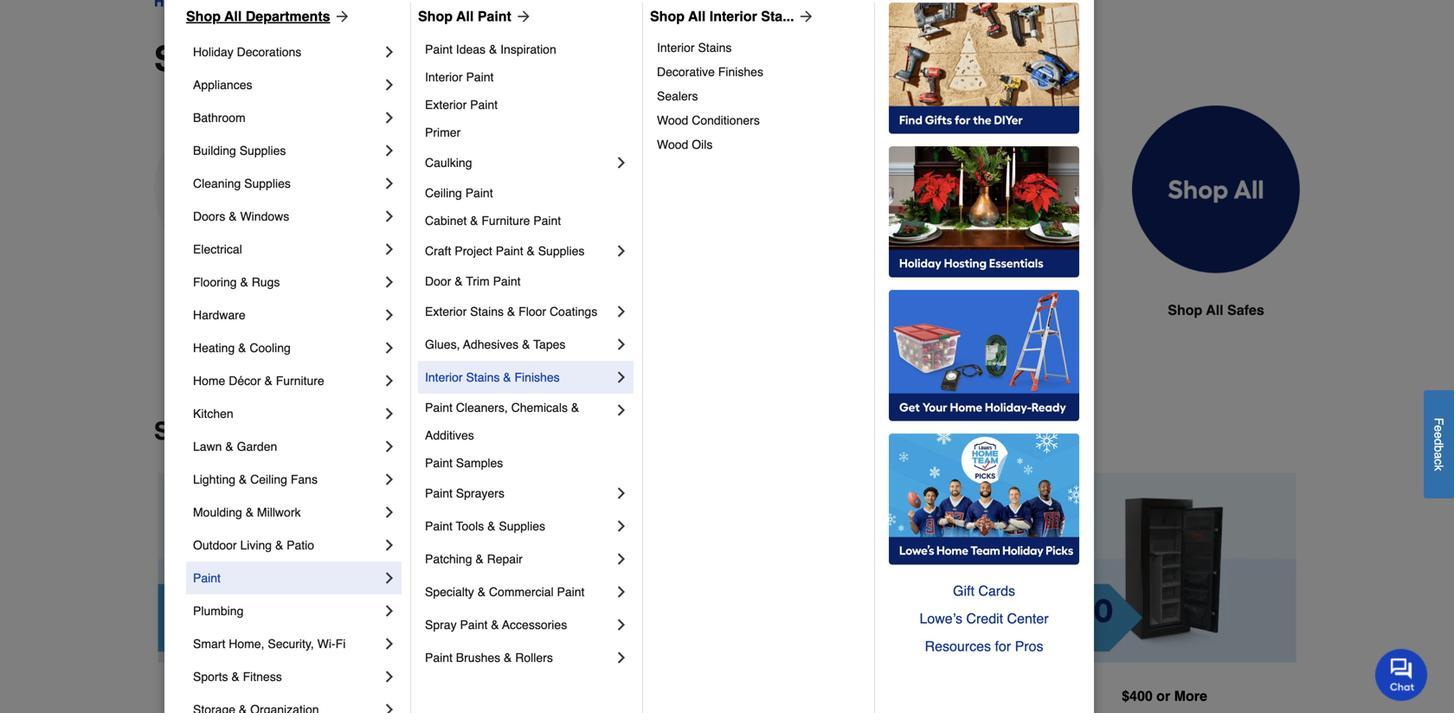 Task type: describe. For each thing, give the bounding box(es) containing it.
rollers
[[515, 651, 553, 665]]

fi
[[336, 637, 346, 651]]

supplies inside "cleaning supplies" link
[[244, 177, 291, 190]]

or
[[278, 688, 292, 704]]

paint down interior paint
[[470, 98, 498, 112]]

chevron right image for paint brushes & rollers
[[613, 649, 630, 666]]

door
[[425, 274, 451, 288]]

flooring
[[193, 275, 237, 289]]

chevron right image for kitchen
[[381, 405, 398, 422]]

outdoor
[[193, 538, 237, 552]]

f e e d b a c k button
[[1424, 390, 1454, 498]]

glues, adhesives & tapes link
[[425, 328, 613, 361]]

paint cleaners, chemicals & additives link
[[425, 394, 613, 449]]

kitchen link
[[193, 397, 381, 430]]

decorative
[[657, 65, 715, 79]]

safes for file safes
[[1016, 302, 1053, 318]]

chevron right image for heating & cooling
[[381, 339, 398, 357]]

$100 to $200. image
[[449, 473, 713, 663]]

price
[[328, 418, 387, 445]]

ceiling paint link
[[425, 179, 630, 207]]

$99 or less
[[251, 688, 328, 704]]

doors & windows link
[[193, 200, 381, 233]]

shop for shop all safes
[[1168, 302, 1203, 318]]

& right 'specialty'
[[478, 585, 486, 599]]

& right the doors
[[229, 209, 237, 223]]

lighting & ceiling fans link
[[193, 463, 381, 496]]

paint sprayers
[[425, 486, 504, 500]]

a black honeywell chest safe with the top open. image
[[741, 106, 909, 274]]

file
[[988, 302, 1012, 318]]

& right cabinet
[[470, 214, 478, 228]]

patching
[[425, 552, 472, 566]]

$400 or more
[[1122, 688, 1207, 704]]

& left rugs
[[240, 275, 248, 289]]

chevron right image for glues, adhesives & tapes
[[613, 336, 630, 353]]

fireproof safes link
[[154, 106, 322, 362]]

$99 or less. image
[[158, 473, 422, 663]]

safes for fireproof safes
[[252, 302, 289, 318]]

paint up paint ideas & inspiration
[[478, 8, 511, 24]]

chevron right image for paint tools & supplies
[[613, 518, 630, 535]]

0 vertical spatial furniture
[[482, 214, 530, 228]]

& left millwork
[[246, 505, 254, 519]]

sports
[[193, 670, 228, 684]]

home for home décor & furniture
[[193, 374, 225, 388]]

$400
[[881, 688, 911, 704]]

lawn & garden
[[193, 440, 277, 454]]

chevron right image for plumbing
[[381, 602, 398, 620]]

file safes
[[988, 302, 1053, 318]]

gift
[[953, 583, 975, 599]]

stains for interior stains & finishes
[[466, 370, 500, 384]]

patching & repair
[[425, 552, 523, 566]]

holiday decorations link
[[193, 35, 381, 68]]

paint tools & supplies link
[[425, 510, 613, 543]]

lowe's home team holiday picks. image
[[889, 434, 1079, 565]]

wood for wood oils
[[657, 138, 688, 151]]

electrical
[[193, 242, 242, 256]]

home décor & furniture
[[193, 374, 324, 388]]

cleaning supplies
[[193, 177, 291, 190]]

–
[[869, 688, 877, 704]]

paint samples link
[[425, 449, 630, 477]]

caulking
[[425, 156, 472, 170]]

home,
[[229, 637, 264, 651]]

chevron right image for spray paint & accessories
[[613, 616, 630, 634]]

paint inside paint cleaners, chemicals & additives
[[425, 401, 453, 415]]

shop all paint
[[418, 8, 511, 24]]

arrow right image for shop all paint
[[511, 8, 532, 25]]

fireproof safes
[[187, 302, 289, 318]]

glues,
[[425, 338, 460, 351]]

& left patio
[[275, 538, 283, 552]]

get your home holiday-ready. image
[[889, 290, 1079, 422]]

stains for exterior stains & floor coatings
[[470, 305, 504, 319]]

craft project paint & supplies link
[[425, 235, 613, 267]]

arrow right image for shop all interior sta...
[[794, 8, 815, 25]]

c
[[1432, 459, 1446, 465]]

chevron right image for interior stains & finishes
[[613, 369, 630, 386]]

interior stains
[[657, 41, 732, 55]]

shop for shop all paint
[[418, 8, 453, 24]]

ideas
[[456, 42, 486, 56]]

$200
[[834, 688, 865, 704]]

chevron right image for appliances
[[381, 76, 398, 93]]

oils
[[692, 138, 713, 151]]

doors
[[193, 209, 225, 223]]

repair
[[487, 552, 523, 566]]

0 vertical spatial ceiling
[[425, 186, 462, 200]]

safes for shop safes by price
[[221, 418, 286, 445]]

craft
[[425, 244, 451, 258]]

& down glues, adhesives & tapes link
[[503, 370, 511, 384]]

primer
[[425, 126, 461, 139]]

coatings
[[550, 305, 597, 319]]

wood oils
[[657, 138, 713, 151]]

1 e from the top
[[1432, 425, 1446, 432]]

paint brushes & rollers
[[425, 651, 553, 665]]

chevron right image for paint sprayers
[[613, 485, 630, 502]]

holiday decorations
[[193, 45, 301, 59]]

moulding & millwork
[[193, 505, 301, 519]]

decorative finishes link
[[657, 60, 862, 84]]

exterior for exterior stains & floor coatings
[[425, 305, 467, 319]]

specialty
[[425, 585, 474, 599]]

paint tools & supplies
[[425, 519, 545, 533]]

$200 to $400. image
[[741, 473, 1005, 663]]

exterior paint
[[425, 98, 498, 112]]

specialty & commercial paint
[[425, 585, 585, 599]]

$400 or more. image
[[1033, 473, 1297, 663]]

home for home safes
[[590, 302, 628, 318]]

shop for shop safes by price
[[154, 418, 215, 445]]

plumbing link
[[193, 595, 381, 628]]

chevron right image for paint
[[381, 570, 398, 587]]

lowe's
[[920, 611, 962, 627]]

& left floor
[[507, 305, 515, 319]]

chevron right image for sports & fitness
[[381, 668, 398, 686]]

sports & fitness
[[193, 670, 282, 684]]

exterior for exterior paint
[[425, 98, 467, 112]]

chevron right image for patching & repair
[[613, 551, 630, 568]]

wood oils link
[[657, 132, 862, 157]]

2 e from the top
[[1432, 432, 1446, 439]]

shop for shop all interior sta...
[[650, 8, 685, 24]]

chevron right image for lawn & garden
[[381, 438, 398, 455]]

gun safes link
[[350, 106, 518, 362]]

interior for interior paint
[[425, 70, 463, 84]]

appliances
[[193, 78, 252, 92]]

a black sentrysafe fireproof safe. image
[[154, 106, 322, 273]]

paint up accessories
[[557, 585, 585, 599]]

& down cabinet & furniture paint link
[[527, 244, 535, 258]]

chevron right image for paint cleaners, chemicals & additives
[[613, 402, 630, 419]]

interior paint
[[425, 70, 494, 84]]

arrow right image for shop all departments
[[330, 8, 351, 25]]

pros
[[1015, 638, 1043, 654]]

d
[[1432, 439, 1446, 445]]

paint down ceiling paint link
[[533, 214, 561, 228]]

interior stains & finishes
[[425, 370, 560, 384]]

paint up cabinet & furniture paint
[[465, 186, 493, 200]]

find gifts for the diyer. image
[[889, 3, 1079, 134]]

accessories
[[502, 618, 567, 632]]

resources for pros link
[[889, 633, 1079, 660]]

spray
[[425, 618, 457, 632]]

fans
[[291, 473, 318, 486]]

k
[[1432, 465, 1446, 471]]

appliances link
[[193, 68, 381, 101]]

chevron right image for moulding & millwork
[[381, 504, 398, 521]]

interior for interior stains
[[657, 41, 695, 55]]

shop all interior sta... link
[[650, 6, 815, 27]]

chevron right image for doors & windows
[[381, 208, 398, 225]]



Task type: vqa. For each thing, say whether or not it's contained in the screenshot.
eco- in the left top of the page
no



Task type: locate. For each thing, give the bounding box(es) containing it.
wi-
[[317, 637, 336, 651]]

flooring & rugs
[[193, 275, 280, 289]]

living
[[240, 538, 272, 552]]

& right sports
[[231, 670, 240, 684]]

safes inside home safes link
[[632, 302, 669, 318]]

0 horizontal spatial furniture
[[276, 374, 324, 388]]

stains up decorative finishes
[[698, 41, 732, 55]]

1 wood from the top
[[657, 113, 688, 127]]

safes for home safes
[[632, 302, 669, 318]]

1 exterior from the top
[[425, 98, 467, 112]]

chevron right image for electrical
[[381, 241, 398, 258]]

paint ideas & inspiration link
[[425, 35, 630, 63]]

& right lighting
[[239, 473, 247, 486]]

patio
[[287, 538, 314, 552]]

cooling
[[250, 341, 291, 355]]

2 wood from the top
[[657, 138, 688, 151]]

shop up paint ideas & inspiration
[[418, 8, 453, 24]]

0 vertical spatial wood
[[657, 113, 688, 127]]

exterior up "primer"
[[425, 98, 467, 112]]

gun safes
[[399, 302, 468, 318]]

interior paint link
[[425, 63, 630, 91]]

paint up "additives"
[[425, 401, 453, 415]]

0 horizontal spatial shop
[[186, 8, 221, 24]]

1 vertical spatial shop
[[154, 418, 215, 445]]

building supplies
[[193, 144, 286, 158]]

safes inside gun safes link
[[431, 302, 468, 318]]

0 vertical spatial finishes
[[718, 65, 763, 79]]

safes inside fireproof safes link
[[252, 302, 289, 318]]

& left cooling
[[238, 341, 246, 355]]

chevron right image
[[381, 109, 398, 126], [381, 175, 398, 192], [381, 274, 398, 291], [381, 306, 398, 324], [613, 336, 630, 353], [381, 339, 398, 357], [381, 405, 398, 422], [613, 485, 630, 502], [381, 504, 398, 521], [613, 518, 630, 535], [381, 537, 398, 554], [613, 551, 630, 568], [381, 602, 398, 620], [613, 616, 630, 634]]

ceiling up millwork
[[250, 473, 287, 486]]

3 arrow right image from the left
[[794, 8, 815, 25]]

decorative finishes
[[657, 65, 763, 79]]

chevron right image for hardware
[[381, 306, 398, 324]]

chevron right image
[[381, 43, 398, 61], [381, 76, 398, 93], [381, 142, 398, 159], [613, 154, 630, 171], [381, 208, 398, 225], [381, 241, 398, 258], [613, 242, 630, 260], [613, 303, 630, 320], [613, 369, 630, 386], [381, 372, 398, 390], [613, 402, 630, 419], [381, 438, 398, 455], [381, 471, 398, 488], [381, 570, 398, 587], [613, 583, 630, 601], [381, 635, 398, 653], [613, 649, 630, 666], [381, 668, 398, 686], [381, 701, 398, 713]]

chevron right image for flooring & rugs
[[381, 274, 398, 291]]

chemicals
[[511, 401, 568, 415]]

less
[[296, 688, 328, 704]]

1 arrow right image from the left
[[330, 8, 351, 25]]

heating & cooling link
[[193, 332, 381, 364]]

hardware link
[[193, 299, 381, 332]]

paint right the trim on the top left of page
[[493, 274, 521, 288]]

supplies inside building supplies link
[[240, 144, 286, 158]]

& inside paint cleaners, chemicals & additives
[[571, 401, 579, 415]]

lighting & ceiling fans
[[193, 473, 318, 486]]

1 shop from the left
[[186, 8, 221, 24]]

paint samples
[[425, 456, 503, 470]]

hardware
[[193, 308, 246, 322]]

wood inside the wood conditioners link
[[657, 113, 688, 127]]

door & trim paint link
[[425, 267, 630, 295]]

1 horizontal spatial shop
[[418, 8, 453, 24]]

fitness
[[243, 670, 282, 684]]

interior down glues,
[[425, 370, 463, 384]]

& left rollers on the left bottom
[[504, 651, 512, 665]]

lighting
[[193, 473, 235, 486]]

shop all. image
[[1132, 106, 1300, 274]]

2 shop from the left
[[418, 8, 453, 24]]

paint down ideas
[[466, 70, 494, 84]]

home
[[590, 302, 628, 318], [193, 374, 225, 388]]

ceiling inside "link"
[[250, 473, 287, 486]]

interior stains link
[[657, 35, 862, 60]]

supplies inside craft project paint & supplies link
[[538, 244, 585, 258]]

chevron right image for outdoor living & patio
[[381, 537, 398, 554]]

all for departments
[[224, 8, 242, 24]]

interior up interior stains link at top
[[710, 8, 757, 24]]

b
[[1432, 445, 1446, 452]]

& left the trim on the top left of page
[[455, 274, 463, 288]]

0 horizontal spatial arrow right image
[[330, 8, 351, 25]]

& right décor
[[264, 374, 272, 388]]

caulking link
[[425, 146, 613, 179]]

2 vertical spatial stains
[[466, 370, 500, 384]]

wood down 'sealers'
[[657, 113, 688, 127]]

interior for interior stains & finishes
[[425, 370, 463, 384]]

bathroom
[[193, 111, 246, 125]]

0 vertical spatial stains
[[698, 41, 732, 55]]

spray paint & accessories link
[[425, 609, 613, 641]]

decorations
[[237, 45, 301, 59]]

building
[[193, 144, 236, 158]]

a
[[1432, 452, 1446, 459]]

supplies down paint sprayers link at bottom left
[[499, 519, 545, 533]]

home up kitchen
[[193, 374, 225, 388]]

sports & fitness link
[[193, 660, 381, 693]]

safes inside shop all safes link
[[1227, 302, 1264, 318]]

samples
[[456, 456, 503, 470]]

1 horizontal spatial arrow right image
[[511, 8, 532, 25]]

chevron right image for building supplies
[[381, 142, 398, 159]]

3 shop from the left
[[650, 8, 685, 24]]

cabinet & furniture paint
[[425, 214, 561, 228]]

f
[[1432, 418, 1446, 425]]

supplies up the door & trim paint link
[[538, 244, 585, 258]]

building supplies link
[[193, 134, 381, 167]]

e up "b"
[[1432, 432, 1446, 439]]

lawn
[[193, 440, 222, 454]]

fireproof
[[187, 302, 248, 318]]

& inside "link"
[[239, 473, 247, 486]]

paint left tools
[[425, 519, 453, 533]]

$400 or
[[1122, 688, 1170, 704]]

cleaning supplies link
[[193, 167, 381, 200]]

2 exterior from the top
[[425, 305, 467, 319]]

wood for wood conditioners
[[657, 113, 688, 127]]

security,
[[268, 637, 314, 651]]

stains up "cleaners," at the left bottom
[[466, 370, 500, 384]]

door & trim paint
[[425, 274, 521, 288]]

chevron right image for bathroom
[[381, 109, 398, 126]]

& left tapes
[[522, 338, 530, 351]]

& right lawn
[[225, 440, 233, 454]]

0 vertical spatial shop
[[1168, 302, 1203, 318]]

safes for gun safes
[[431, 302, 468, 318]]

heating
[[193, 341, 235, 355]]

stains
[[698, 41, 732, 55], [470, 305, 504, 319], [466, 370, 500, 384]]

safes inside file safes link
[[1016, 302, 1053, 318]]

paint down outdoor
[[193, 571, 221, 585]]

stains for interior stains
[[698, 41, 732, 55]]

chat invite button image
[[1375, 648, 1428, 701]]

shop all departments
[[186, 8, 330, 24]]

& right ideas
[[489, 42, 497, 56]]

1 horizontal spatial finishes
[[718, 65, 763, 79]]

e up d
[[1432, 425, 1446, 432]]

0 horizontal spatial shop
[[154, 418, 215, 445]]

shop safes by price
[[154, 418, 387, 445]]

finishes
[[718, 65, 763, 79], [515, 370, 560, 384]]

0 horizontal spatial ceiling
[[250, 473, 287, 486]]

f e e d b a c k
[[1432, 418, 1446, 471]]

0 horizontal spatial home
[[193, 374, 225, 388]]

smart
[[193, 637, 225, 651]]

supplies inside paint tools & supplies 'link'
[[499, 519, 545, 533]]

supplies up cleaning supplies
[[240, 144, 286, 158]]

shop up holiday
[[186, 8, 221, 24]]

home right floor
[[590, 302, 628, 318]]

paint left ideas
[[425, 42, 453, 56]]

home décor & furniture link
[[193, 364, 381, 397]]

wood
[[657, 113, 688, 127], [657, 138, 688, 151]]

exterior down door
[[425, 305, 467, 319]]

a black sentrysafe file safe with a key in the lock and the lid ajar. image
[[937, 106, 1104, 273]]

0 horizontal spatial finishes
[[515, 370, 560, 384]]

supplies
[[240, 144, 286, 158], [244, 177, 291, 190], [538, 244, 585, 258], [499, 519, 545, 533]]

a tall black sports afield gun safe. image
[[350, 106, 518, 274]]

specialty & commercial paint link
[[425, 576, 613, 609]]

1 vertical spatial wood
[[657, 138, 688, 151]]

arrow right image up interior stains link at top
[[794, 8, 815, 25]]

chevron right image for exterior stains & floor coatings
[[613, 303, 630, 320]]

bathroom link
[[193, 101, 381, 134]]

paint down cabinet & furniture paint
[[496, 244, 523, 258]]

paint
[[478, 8, 511, 24], [425, 42, 453, 56], [466, 70, 494, 84], [470, 98, 498, 112], [465, 186, 493, 200], [533, 214, 561, 228], [496, 244, 523, 258], [493, 274, 521, 288], [425, 401, 453, 415], [425, 456, 453, 470], [425, 486, 453, 500], [425, 519, 453, 533], [193, 571, 221, 585], [557, 585, 585, 599], [460, 618, 488, 632], [425, 651, 453, 665]]

floor
[[519, 305, 546, 319]]

smart home, security, wi-fi
[[193, 637, 346, 651]]

spray paint & accessories
[[425, 618, 567, 632]]

a black sentrysafe home safe with the door ajar. image
[[545, 106, 713, 273]]

arrow right image inside shop all interior sta... link
[[794, 8, 815, 25]]

paint down "additives"
[[425, 456, 453, 470]]

wood left oils
[[657, 138, 688, 151]]

chevron right image for home décor & furniture
[[381, 372, 398, 390]]

credit
[[966, 611, 1003, 627]]

1 horizontal spatial ceiling
[[425, 186, 462, 200]]

more
[[1174, 688, 1207, 704]]

0 vertical spatial exterior
[[425, 98, 467, 112]]

interior up exterior paint
[[425, 70, 463, 84]]

& up paint brushes & rollers
[[491, 618, 499, 632]]

furniture up craft project paint & supplies
[[482, 214, 530, 228]]

arrow right image up paint ideas & inspiration link
[[511, 8, 532, 25]]

holiday
[[193, 45, 233, 59]]

all for safes
[[1206, 302, 1224, 318]]

2 horizontal spatial shop
[[650, 8, 685, 24]]

1 vertical spatial ceiling
[[250, 473, 287, 486]]

tapes
[[533, 338, 566, 351]]

chevron right image for lighting & ceiling fans
[[381, 471, 398, 488]]

chevron right image for smart home, security, wi-fi
[[381, 635, 398, 653]]

electrical link
[[193, 233, 381, 266]]

chevron right image for caulking
[[613, 154, 630, 171]]

finishes up sealers link
[[718, 65, 763, 79]]

& right tools
[[487, 519, 496, 533]]

rugs
[[252, 275, 280, 289]]

finishes up chemicals
[[515, 370, 560, 384]]

2 horizontal spatial arrow right image
[[794, 8, 815, 25]]

chevron right image for specialty & commercial paint
[[613, 583, 630, 601]]

wood conditioners
[[657, 113, 760, 127]]

shop up interior stains
[[650, 8, 685, 24]]

& left repair
[[476, 552, 484, 566]]

1 horizontal spatial shop
[[1168, 302, 1203, 318]]

0 vertical spatial home
[[590, 302, 628, 318]]

shop for shop all departments
[[186, 8, 221, 24]]

1 vertical spatial home
[[193, 374, 225, 388]]

conditioners
[[692, 113, 760, 127]]

exterior
[[425, 98, 467, 112], [425, 305, 467, 319]]

all for interior
[[688, 8, 706, 24]]

chevron right image for craft project paint & supplies
[[613, 242, 630, 260]]

1 vertical spatial finishes
[[515, 370, 560, 384]]

lawn & garden link
[[193, 430, 381, 463]]

outdoor living & patio
[[193, 538, 314, 552]]

décor
[[229, 374, 261, 388]]

paint right spray
[[460, 618, 488, 632]]

smart home, security, wi-fi link
[[193, 628, 381, 660]]

paint down spray
[[425, 651, 453, 665]]

home safes
[[590, 302, 669, 318]]

ceiling up cabinet
[[425, 186, 462, 200]]

paint sprayers link
[[425, 477, 613, 510]]

& right chemicals
[[571, 401, 579, 415]]

stains down the trim on the top left of page
[[470, 305, 504, 319]]

sta...
[[761, 8, 794, 24]]

chevron right image for holiday decorations
[[381, 43, 398, 61]]

holiday hosting essentials. image
[[889, 146, 1079, 278]]

2 arrow right image from the left
[[511, 8, 532, 25]]

wood inside wood oils link
[[657, 138, 688, 151]]

interior up decorative
[[657, 41, 695, 55]]

1 vertical spatial furniture
[[276, 374, 324, 388]]

supplies up windows
[[244, 177, 291, 190]]

gun
[[399, 302, 427, 318]]

exterior stains & floor coatings
[[425, 305, 597, 319]]

1 horizontal spatial home
[[590, 302, 628, 318]]

shop all interior sta...
[[650, 8, 794, 24]]

shop all departments link
[[186, 6, 351, 27]]

millwork
[[257, 505, 301, 519]]

1 horizontal spatial furniture
[[482, 214, 530, 228]]

furniture down the heating & cooling link at the left of the page
[[276, 374, 324, 388]]

1 vertical spatial stains
[[470, 305, 504, 319]]

1 vertical spatial exterior
[[425, 305, 467, 319]]

shop inside shop all safes link
[[1168, 302, 1203, 318]]

chevron right image for cleaning supplies
[[381, 175, 398, 192]]

paint down paint samples
[[425, 486, 453, 500]]

shop
[[1168, 302, 1203, 318], [154, 418, 215, 445]]

tools
[[456, 519, 484, 533]]

furniture
[[482, 214, 530, 228], [276, 374, 324, 388]]

arrow right image inside shop all paint link
[[511, 8, 532, 25]]

arrow right image inside shop all departments link
[[330, 8, 351, 25]]

arrow right image up the holiday decorations link
[[330, 8, 351, 25]]

all for paint
[[456, 8, 474, 24]]

arrow right image
[[330, 8, 351, 25], [511, 8, 532, 25], [794, 8, 815, 25]]



